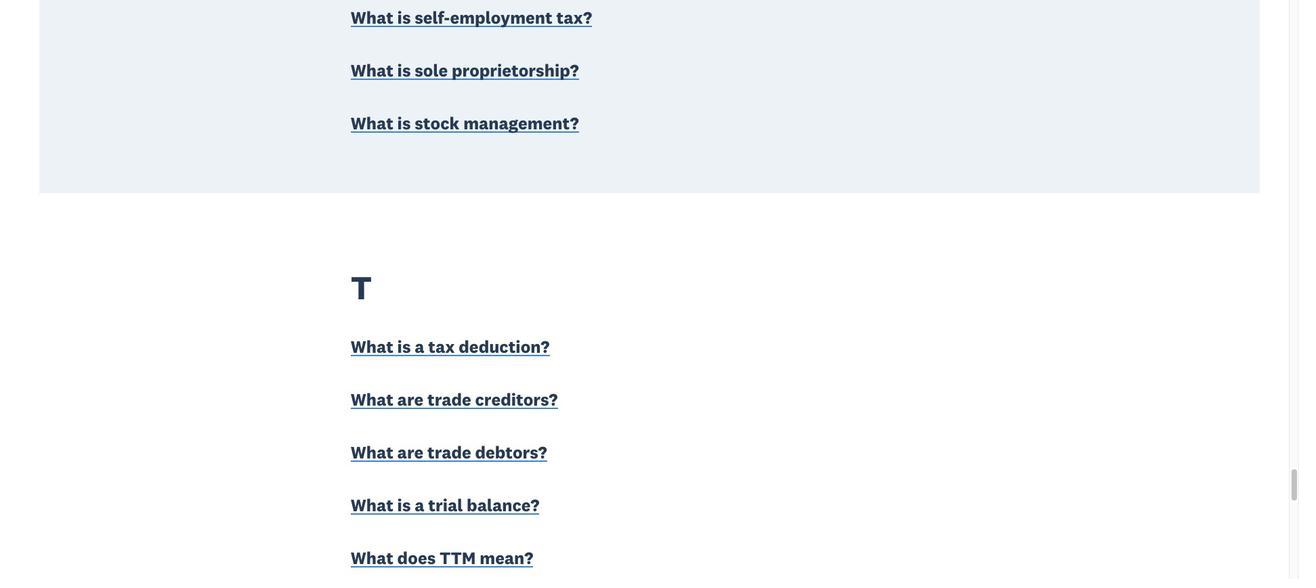 Task type: vqa. For each thing, say whether or not it's contained in the screenshot.
5th Is from the bottom of the page
yes



Task type: locate. For each thing, give the bounding box(es) containing it.
a for trial
[[415, 495, 425, 516]]

are down what is a tax deduction? 'link'
[[398, 389, 424, 411]]

what inside 'link'
[[351, 336, 394, 358]]

0 vertical spatial a
[[415, 336, 425, 358]]

what is stock management?
[[351, 113, 579, 134]]

sole
[[415, 60, 448, 82]]

is for employment
[[398, 7, 411, 29]]

are
[[398, 389, 424, 411], [398, 442, 424, 464]]

2 trade from the top
[[428, 442, 472, 464]]

is left stock
[[398, 113, 411, 134]]

trial
[[429, 495, 463, 516]]

deduction?
[[459, 336, 550, 358]]

is for proprietorship?
[[398, 60, 411, 82]]

a
[[415, 336, 425, 358], [415, 495, 425, 516]]

stock
[[415, 113, 460, 134]]

what is a trial balance?
[[351, 495, 540, 516]]

0 vertical spatial trade
[[428, 389, 472, 411]]

is left self-
[[398, 7, 411, 29]]

ttm
[[440, 548, 476, 569]]

8 what from the top
[[351, 548, 394, 569]]

1 trade from the top
[[428, 389, 472, 411]]

is inside what is self-employment tax? link
[[398, 7, 411, 29]]

7 what from the top
[[351, 495, 394, 516]]

4 what from the top
[[351, 336, 394, 358]]

trade
[[428, 389, 472, 411], [428, 442, 472, 464]]

is left tax
[[398, 336, 411, 358]]

trade down what are trade creditors? "link"
[[428, 442, 472, 464]]

a left tax
[[415, 336, 425, 358]]

1 a from the top
[[415, 336, 425, 358]]

balance?
[[467, 495, 540, 516]]

2 is from the top
[[398, 60, 411, 82]]

3 is from the top
[[398, 113, 411, 134]]

what for what is stock management?
[[351, 113, 394, 134]]

what is a tax deduction?
[[351, 336, 550, 358]]

are up what is a trial balance?
[[398, 442, 424, 464]]

what
[[351, 7, 394, 29], [351, 60, 394, 82], [351, 113, 394, 134], [351, 336, 394, 358], [351, 389, 394, 411], [351, 442, 394, 464], [351, 495, 394, 516], [351, 548, 394, 569]]

a left trial
[[415, 495, 425, 516]]

what is sole proprietorship?
[[351, 60, 579, 82]]

is inside what is a trial balance? link
[[398, 495, 411, 516]]

what for what are trade creditors?
[[351, 389, 394, 411]]

5 is from the top
[[398, 495, 411, 516]]

1 vertical spatial are
[[398, 442, 424, 464]]

3 what from the top
[[351, 113, 394, 134]]

1 what from the top
[[351, 7, 394, 29]]

what are trade creditors?
[[351, 389, 558, 411]]

are inside "link"
[[398, 389, 424, 411]]

t
[[351, 267, 372, 308]]

2 what from the top
[[351, 60, 394, 82]]

1 vertical spatial trade
[[428, 442, 472, 464]]

is
[[398, 7, 411, 29], [398, 60, 411, 82], [398, 113, 411, 134], [398, 336, 411, 358], [398, 495, 411, 516]]

1 is from the top
[[398, 7, 411, 29]]

is inside what is a tax deduction? 'link'
[[398, 336, 411, 358]]

is left sole
[[398, 60, 411, 82]]

trade down what is a tax deduction? 'link'
[[428, 389, 472, 411]]

0 vertical spatial are
[[398, 389, 424, 411]]

what is self-employment tax?
[[351, 7, 592, 29]]

are for what are trade creditors?
[[398, 389, 424, 411]]

1 vertical spatial a
[[415, 495, 425, 516]]

1 are from the top
[[398, 389, 424, 411]]

what for what is self-employment tax?
[[351, 7, 394, 29]]

6 what from the top
[[351, 442, 394, 464]]

what for what does ttm mean?
[[351, 548, 394, 569]]

a inside 'link'
[[415, 336, 425, 358]]

what for what is a tax deduction?
[[351, 336, 394, 358]]

proprietorship?
[[452, 60, 579, 82]]

tax?
[[557, 7, 592, 29]]

4 is from the top
[[398, 336, 411, 358]]

what does ttm mean?
[[351, 548, 534, 569]]

is inside what is sole proprietorship? "link"
[[398, 60, 411, 82]]

2 a from the top
[[415, 495, 425, 516]]

is left trial
[[398, 495, 411, 516]]

5 what from the top
[[351, 389, 394, 411]]

what is sole proprietorship? link
[[351, 59, 579, 85]]

is inside what is stock management? link
[[398, 113, 411, 134]]

trade inside "link"
[[428, 389, 472, 411]]

what inside 'link'
[[351, 548, 394, 569]]

2 are from the top
[[398, 442, 424, 464]]

what is a tax deduction? link
[[351, 336, 550, 361]]



Task type: describe. For each thing, give the bounding box(es) containing it.
what are trade debtors?
[[351, 442, 547, 464]]

employment
[[450, 7, 553, 29]]

mean?
[[480, 548, 534, 569]]

what for what are trade debtors?
[[351, 442, 394, 464]]

does
[[398, 548, 436, 569]]

is for trial
[[398, 495, 411, 516]]

management?
[[464, 113, 579, 134]]

what for what is sole proprietorship?
[[351, 60, 394, 82]]

trade for debtors?
[[428, 442, 472, 464]]

what does ttm mean? link
[[351, 547, 534, 572]]

what for what is a trial balance?
[[351, 495, 394, 516]]

trade for creditors?
[[428, 389, 472, 411]]

creditors?
[[475, 389, 558, 411]]

what is self-employment tax? link
[[351, 6, 592, 32]]

are for what are trade debtors?
[[398, 442, 424, 464]]

self-
[[415, 7, 450, 29]]

is for management?
[[398, 113, 411, 134]]

tax
[[429, 336, 455, 358]]

debtors?
[[475, 442, 547, 464]]

a for tax
[[415, 336, 425, 358]]

what are trade debtors? link
[[351, 441, 547, 467]]

is for tax
[[398, 336, 411, 358]]

what is a trial balance? link
[[351, 494, 540, 520]]

what is stock management? link
[[351, 112, 579, 137]]

what are trade creditors? link
[[351, 389, 558, 414]]



